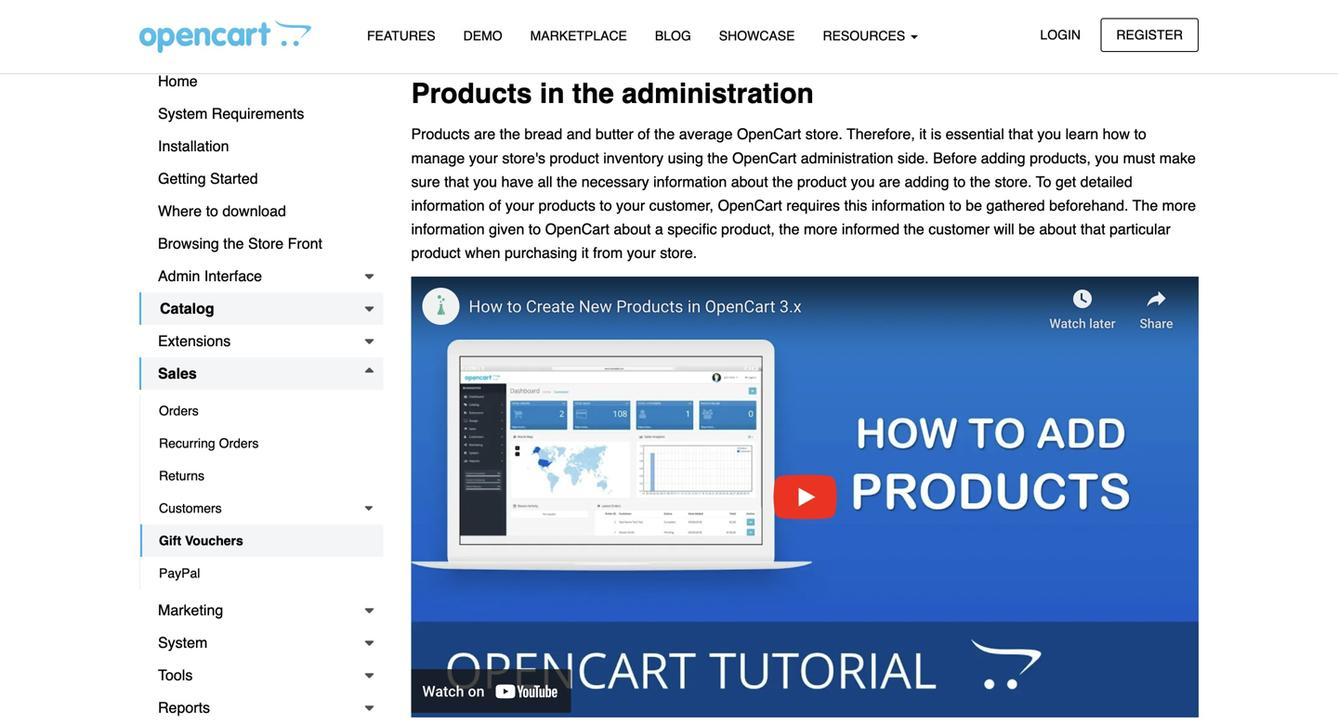 Task type: vqa. For each thing, say whether or not it's contained in the screenshot.
the leftmost "of"
yes



Task type: locate. For each thing, give the bounding box(es) containing it.
1 horizontal spatial that
[[1008, 126, 1033, 143]]

0 horizontal spatial that
[[444, 173, 469, 190]]

store. up gathered
[[995, 173, 1032, 190]]

1 vertical spatial more
[[804, 221, 838, 238]]

about left a
[[614, 221, 651, 238]]

it left 'is'
[[919, 126, 927, 143]]

0 horizontal spatial more
[[804, 221, 838, 238]]

1 vertical spatial adding
[[905, 173, 949, 190]]

features link
[[353, 20, 449, 52]]

informed
[[842, 221, 900, 238]]

1 horizontal spatial adding
[[981, 149, 1026, 167]]

orders link
[[140, 395, 383, 427]]

products inside products are the bread and butter of the average opencart store. therefore, it is essential that you learn how to manage your store's product inventory using the opencart administration side. before adding products, you must make sure that you have all the necessary information about the product you are adding to the store. to get detailed information of your products to your customer, opencart requires this information to be gathered beforehand. the more information given to opencart about a specific product, the more informed the customer will be about that particular product when purchasing it from your store.
[[411, 126, 470, 143]]

about down beforehand.
[[1039, 221, 1076, 238]]

purchasing
[[505, 245, 577, 262]]

0 vertical spatial of
[[638, 126, 650, 143]]

0 horizontal spatial are
[[474, 126, 495, 143]]

started
[[210, 170, 258, 187]]

store. down specific
[[660, 245, 697, 262]]

1 horizontal spatial product
[[550, 149, 599, 167]]

orders
[[159, 404, 199, 419], [219, 436, 259, 451]]

a
[[655, 221, 663, 238]]

it
[[919, 126, 927, 143], [581, 245, 589, 262]]

opencart - open source shopping cart solution image
[[139, 20, 311, 53]]

showcase link
[[705, 20, 809, 52]]

0 vertical spatial it
[[919, 126, 927, 143]]

make
[[1159, 149, 1196, 167]]

recurring
[[159, 436, 215, 451]]

are
[[474, 126, 495, 143], [879, 173, 900, 190]]

admin
[[158, 268, 200, 285]]

to
[[1134, 126, 1146, 143], [953, 173, 966, 190], [600, 197, 612, 214], [949, 197, 961, 214], [206, 203, 218, 220], [529, 221, 541, 238]]

it left from
[[581, 245, 589, 262]]

to
[[1036, 173, 1051, 190]]

paypal link
[[140, 558, 383, 590]]

product left when
[[411, 245, 461, 262]]

more right the
[[1162, 197, 1196, 214]]

of up "given"
[[489, 197, 501, 214]]

front
[[288, 235, 322, 252]]

before
[[933, 149, 977, 167]]

system link
[[139, 627, 383, 660]]

gift vouchers link
[[140, 525, 383, 558]]

download
[[222, 203, 286, 220]]

the right informed
[[904, 221, 924, 238]]

products up manage
[[411, 126, 470, 143]]

information up informed
[[871, 197, 945, 214]]

about up product,
[[731, 173, 768, 190]]

installation link
[[139, 130, 383, 163]]

products down demo link
[[411, 78, 532, 110]]

1 system from the top
[[158, 105, 208, 122]]

tools
[[158, 667, 193, 684]]

bread
[[524, 126, 562, 143]]

adding
[[981, 149, 1026, 167], [905, 173, 949, 190]]

product
[[411, 14, 538, 53]]

from
[[593, 245, 623, 262]]

0 horizontal spatial about
[[614, 221, 651, 238]]

particular
[[1109, 221, 1171, 238]]

where to download link
[[139, 195, 383, 228]]

0 vertical spatial system
[[158, 105, 208, 122]]

about
[[731, 173, 768, 190], [614, 221, 651, 238], [1039, 221, 1076, 238]]

product,
[[721, 221, 775, 238]]

1 vertical spatial system
[[158, 635, 208, 652]]

2 vertical spatial product
[[411, 245, 461, 262]]

0 horizontal spatial product
[[411, 245, 461, 262]]

are down side.
[[879, 173, 900, 190]]

product down and
[[550, 149, 599, 167]]

system for system requirements
[[158, 105, 208, 122]]

administration up 'average'
[[622, 78, 814, 110]]

the right in
[[572, 78, 614, 110]]

opencart down products
[[545, 221, 609, 238]]

1 horizontal spatial are
[[879, 173, 900, 190]]

tools link
[[139, 660, 383, 692]]

store's
[[502, 149, 545, 167]]

adding down essential at the right
[[981, 149, 1026, 167]]

2 horizontal spatial that
[[1081, 221, 1105, 238]]

browsing the store front link
[[139, 228, 383, 260]]

learn
[[1065, 126, 1098, 143]]

that
[[1008, 126, 1033, 143], [444, 173, 469, 190], [1081, 221, 1105, 238]]

orders up returns link
[[219, 436, 259, 451]]

extensions
[[158, 333, 231, 350]]

returns link
[[140, 460, 383, 492]]

products in the administration
[[411, 78, 814, 110]]

to up the must
[[1134, 126, 1146, 143]]

2 system from the top
[[158, 635, 208, 652]]

store. left therefore,
[[805, 126, 843, 143]]

recurring orders link
[[140, 427, 383, 460]]

your down have
[[505, 197, 534, 214]]

blog link
[[641, 20, 705, 52]]

that down manage
[[444, 173, 469, 190]]

sure
[[411, 173, 440, 190]]

catalog link
[[139, 293, 383, 325]]

register
[[1116, 27, 1183, 42]]

system up tools
[[158, 635, 208, 652]]

1 horizontal spatial it
[[919, 126, 927, 143]]

0 vertical spatial more
[[1162, 197, 1196, 214]]

you up this
[[851, 173, 875, 190]]

is
[[931, 126, 941, 143]]

using
[[668, 149, 703, 167]]

the
[[572, 78, 614, 110], [500, 126, 520, 143], [654, 126, 675, 143], [707, 149, 728, 167], [557, 173, 577, 190], [772, 173, 793, 190], [970, 173, 991, 190], [779, 221, 800, 238], [904, 221, 924, 238], [223, 235, 244, 252]]

of up inventory in the left top of the page
[[638, 126, 650, 143]]

customers
[[159, 501, 222, 516]]

1 horizontal spatial of
[[638, 126, 650, 143]]

gift
[[159, 534, 181, 549]]

that down beforehand.
[[1081, 221, 1105, 238]]

system
[[158, 105, 208, 122], [158, 635, 208, 652]]

catalog
[[160, 300, 214, 317]]

be right will
[[1019, 221, 1035, 238]]

system down home
[[158, 105, 208, 122]]

home
[[158, 72, 198, 90]]

0 vertical spatial are
[[474, 126, 495, 143]]

2 horizontal spatial about
[[1039, 221, 1076, 238]]

1 vertical spatial it
[[581, 245, 589, 262]]

sales link
[[139, 358, 383, 390]]

product up requires
[[797, 173, 847, 190]]

0 vertical spatial that
[[1008, 126, 1033, 143]]

1 vertical spatial products
[[411, 126, 470, 143]]

specific
[[667, 221, 717, 238]]

that right essential at the right
[[1008, 126, 1033, 143]]

your
[[469, 149, 498, 167], [505, 197, 534, 214], [616, 197, 645, 214], [627, 245, 656, 262]]

system requirements
[[158, 105, 304, 122]]

0 vertical spatial store.
[[805, 126, 843, 143]]

essential
[[946, 126, 1004, 143]]

information
[[653, 173, 727, 190], [411, 197, 485, 214], [871, 197, 945, 214], [411, 221, 485, 238]]

store.
[[805, 126, 843, 143], [995, 173, 1032, 190], [660, 245, 697, 262]]

1 horizontal spatial about
[[731, 173, 768, 190]]

1 horizontal spatial more
[[1162, 197, 1196, 214]]

1 vertical spatial orders
[[219, 436, 259, 451]]

adding down side.
[[905, 173, 949, 190]]

vouchers
[[185, 534, 243, 549]]

administration down therefore,
[[801, 149, 893, 167]]

the down requires
[[779, 221, 800, 238]]

2 horizontal spatial product
[[797, 173, 847, 190]]

orders up recurring
[[159, 404, 199, 419]]

where to download
[[158, 203, 286, 220]]

0 horizontal spatial be
[[966, 197, 982, 214]]

products
[[538, 197, 595, 214]]

2 vertical spatial store.
[[660, 245, 697, 262]]

1 vertical spatial product
[[797, 173, 847, 190]]

0 vertical spatial adding
[[981, 149, 1026, 167]]

1 vertical spatial be
[[1019, 221, 1035, 238]]

0 horizontal spatial of
[[489, 197, 501, 214]]

1 vertical spatial administration
[[801, 149, 893, 167]]

you up "detailed"
[[1095, 149, 1119, 167]]

1 horizontal spatial be
[[1019, 221, 1035, 238]]

0 horizontal spatial it
[[581, 245, 589, 262]]

to right where
[[206, 203, 218, 220]]

0 vertical spatial products
[[411, 78, 532, 110]]

0 vertical spatial be
[[966, 197, 982, 214]]

getting started link
[[139, 163, 383, 195]]

features
[[367, 28, 435, 43]]

blog
[[655, 28, 691, 43]]

sales
[[158, 365, 197, 382]]

1 products from the top
[[411, 78, 532, 110]]

the inside 'link'
[[223, 235, 244, 252]]

0 vertical spatial orders
[[159, 404, 199, 419]]

more down requires
[[804, 221, 838, 238]]

gift vouchers
[[159, 534, 243, 549]]

opencart
[[737, 126, 801, 143], [732, 149, 797, 167], [718, 197, 782, 214], [545, 221, 609, 238]]

2 horizontal spatial store.
[[995, 173, 1032, 190]]

be up customer
[[966, 197, 982, 214]]

2 products from the top
[[411, 126, 470, 143]]

the up requires
[[772, 173, 793, 190]]

system for system
[[158, 635, 208, 652]]

the left store
[[223, 235, 244, 252]]

information down sure
[[411, 197, 485, 214]]

reports link
[[139, 692, 383, 724]]

the up using
[[654, 126, 675, 143]]

0 horizontal spatial store.
[[660, 245, 697, 262]]

are left the bread on the top of the page
[[474, 126, 495, 143]]

inventory
[[603, 149, 664, 167]]

1 horizontal spatial orders
[[219, 436, 259, 451]]



Task type: describe. For each thing, give the bounding box(es) containing it.
0 vertical spatial administration
[[622, 78, 814, 110]]

opencart right 'average'
[[737, 126, 801, 143]]

store
[[248, 235, 284, 252]]

detailed
[[1080, 173, 1132, 190]]

where
[[158, 203, 202, 220]]

to down before
[[953, 173, 966, 190]]

recurring orders
[[159, 436, 259, 451]]

extensions link
[[139, 325, 383, 358]]

your down necessary at the top of page
[[616, 197, 645, 214]]

necessary
[[581, 173, 649, 190]]

reports
[[158, 700, 210, 717]]

all
[[538, 173, 552, 190]]

browsing the store front
[[158, 235, 322, 252]]

butter
[[595, 126, 633, 143]]

resources
[[823, 28, 909, 43]]

customer
[[928, 221, 990, 238]]

installation
[[158, 138, 229, 155]]

the up store's at the left of the page
[[500, 126, 520, 143]]

must
[[1123, 149, 1155, 167]]

getting
[[158, 170, 206, 187]]

this
[[844, 197, 867, 214]]

categories
[[139, 14, 235, 36]]

0 horizontal spatial adding
[[905, 173, 949, 190]]

to down necessary at the top of page
[[600, 197, 612, 214]]

and
[[567, 126, 591, 143]]

1 vertical spatial are
[[879, 173, 900, 190]]

opencart down 'average'
[[732, 149, 797, 167]]

marketplace
[[530, 28, 627, 43]]

get
[[1056, 173, 1076, 190]]

your down a
[[627, 245, 656, 262]]

therefore,
[[847, 126, 915, 143]]

admin interface
[[158, 268, 262, 285]]

system requirements link
[[139, 98, 383, 130]]

the
[[1132, 197, 1158, 214]]

0 horizontal spatial orders
[[159, 404, 199, 419]]

returns
[[159, 469, 204, 484]]

marketplace link
[[516, 20, 641, 52]]

to up customer
[[949, 197, 961, 214]]

requirements
[[212, 105, 304, 122]]

login link
[[1024, 18, 1096, 52]]

showcase
[[719, 28, 795, 43]]

home link
[[139, 65, 383, 98]]

customer,
[[649, 197, 714, 214]]

average
[[679, 126, 733, 143]]

administration inside products are the bread and butter of the average opencart store. therefore, it is essential that you learn how to manage your store's product inventory using the opencart administration side. before adding products, you must make sure that you have all the necessary information about the product you are adding to the store. to get detailed information of your products to your customer, opencart requires this information to be gathered beforehand. the more information given to opencart about a specific product, the more informed the customer will be about that particular product when purchasing it from your store.
[[801, 149, 893, 167]]

opencart up product,
[[718, 197, 782, 214]]

1 vertical spatial that
[[444, 173, 469, 190]]

information down using
[[653, 173, 727, 190]]

admin interface link
[[139, 260, 383, 293]]

products for products in the administration
[[411, 78, 532, 110]]

the down 'average'
[[707, 149, 728, 167]]

interface
[[204, 268, 262, 285]]

demo link
[[449, 20, 516, 52]]

you up products,
[[1037, 126, 1061, 143]]

overview
[[547, 14, 696, 53]]

information up when
[[411, 221, 485, 238]]

gathered
[[986, 197, 1045, 214]]

1 horizontal spatial store.
[[805, 126, 843, 143]]

the right all
[[557, 173, 577, 190]]

login
[[1040, 27, 1081, 42]]

products for products are the bread and butter of the average opencart store. therefore, it is essential that you learn how to manage your store's product inventory using the opencart administration side. before adding products, you must make sure that you have all the necessary information about the product you are adding to the store. to get detailed information of your products to your customer, opencart requires this information to be gathered beforehand. the more information given to opencart about a specific product, the more informed the customer will be about that particular product when purchasing it from your store.
[[411, 126, 470, 143]]

when
[[465, 245, 500, 262]]

requires
[[786, 197, 840, 214]]

to up purchasing
[[529, 221, 541, 238]]

have
[[501, 173, 533, 190]]

your left store's at the left of the page
[[469, 149, 498, 167]]

beforehand.
[[1049, 197, 1128, 214]]

manage
[[411, 149, 465, 167]]

marketing link
[[139, 595, 383, 627]]

getting started
[[158, 170, 258, 187]]

how
[[1103, 126, 1130, 143]]

1 vertical spatial store.
[[995, 173, 1032, 190]]

you left have
[[473, 173, 497, 190]]

1 vertical spatial of
[[489, 197, 501, 214]]

resources link
[[809, 20, 932, 52]]

the down before
[[970, 173, 991, 190]]

customers link
[[140, 492, 383, 525]]

side.
[[897, 149, 929, 167]]

0 vertical spatial product
[[550, 149, 599, 167]]

marketing
[[158, 602, 223, 619]]

2 vertical spatial that
[[1081, 221, 1105, 238]]

products are the bread and butter of the average opencart store. therefore, it is essential that you learn how to manage your store's product inventory using the opencart administration side. before adding products, you must make sure that you have all the necessary information about the product you are adding to the store. to get detailed information of your products to your customer, opencart requires this information to be gathered beforehand. the more information given to opencart about a specific product, the more informed the customer will be about that particular product when purchasing it from your store.
[[411, 126, 1196, 262]]

demo
[[463, 28, 502, 43]]

products,
[[1030, 149, 1091, 167]]

will
[[994, 221, 1014, 238]]

paypal
[[159, 566, 200, 581]]

register link
[[1101, 18, 1199, 52]]



